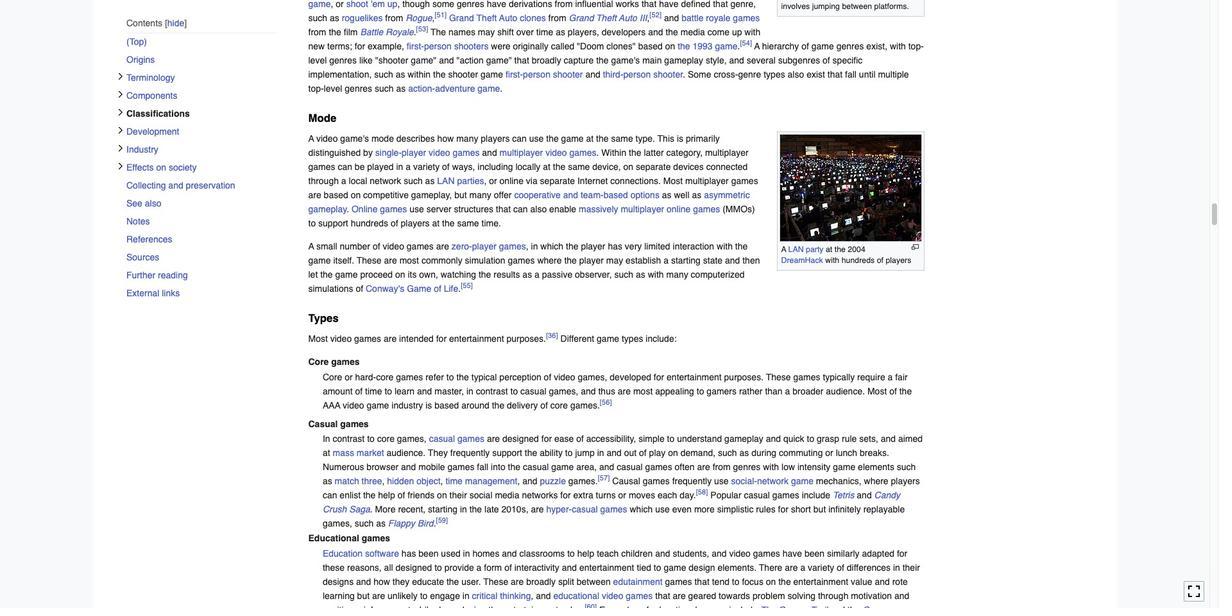 Task type: locate. For each thing, give the bounding box(es) containing it.
in inside audience. they frequently support the ability to jump in and out of play on demand, such as during commuting or lunch breaks. numerous browser and mobile games fall into the casual game area, and casual games often are from genres with low intensity game elements such as
[[597, 448, 604, 458]]

primarily
[[686, 133, 720, 144]]

1 horizontal spatial grand
[[569, 13, 594, 23]]

how inside a video game's mode describes how many players can use the game at the same type. this is primarily distinguished by
[[437, 133, 454, 144]]

gameplay left the online
[[308, 204, 347, 214]]

external links link
[[126, 284, 276, 302]]

2 vertical spatial x small image
[[116, 162, 124, 170]]

a left form
[[477, 563, 482, 573]]

first- down were
[[506, 69, 523, 79]]

simple
[[639, 434, 665, 444]]

1 x small image from the top
[[116, 90, 124, 98]]

a inside a video game's mode describes how many players can use the game at the same type. this is primarily distinguished by
[[308, 133, 314, 144]]

0 vertical spatial these
[[357, 255, 382, 266]]

0 horizontal spatial network
[[370, 176, 401, 186]]

2 x small image from the top
[[116, 108, 124, 116]]

film
[[344, 27, 358, 37]]

mode
[[308, 112, 337, 125]]

lan parties
[[437, 176, 484, 186]]

0 vertical spatial separate
[[636, 162, 671, 172]]

also right see on the left of page
[[145, 198, 161, 208]]

of inside , in which the player has very limited interaction with the game itself. these are most commonly simulation games where the player may establish a starting state and then let the game proceed on its own, watching the results as a passive observer, such as with many computerized simulations of
[[356, 284, 363, 294]]

multiplayer up connected
[[705, 148, 749, 158]]

0 horizontal spatial most
[[400, 255, 419, 266]]

are left the intended
[[384, 334, 397, 344]]

0 horizontal spatial audience.
[[387, 448, 426, 458]]

2 vertical spatial x small image
[[116, 144, 124, 152]]

commuting
[[779, 448, 823, 458]]

. inside . some cross-genre types also exist that fall until multiple top-level genres such as
[[683, 69, 686, 79]]

1 vertical spatial how
[[374, 577, 390, 587]]

on inside 'games that tend to focus on the entertainment value and rote learning but are unlikely to engage in'
[[766, 577, 776, 587]]

are inside , in which the player has very limited interaction with the game itself. these are most commonly simulation games where the player may establish a starting state and then let the game proceed on its own, watching the results as a passive observer, such as with many computerized simulations of
[[384, 255, 397, 266]]

starting
[[671, 255, 701, 266], [428, 504, 458, 515]]

are down developed
[[618, 386, 631, 396]]

0 vertical spatial core
[[308, 357, 329, 367]]

1 vertical spatial variety
[[808, 563, 835, 573]]

0 horizontal spatial where
[[537, 255, 562, 266]]

1 horizontal spatial most
[[664, 176, 683, 186]]

0 vertical spatial which
[[541, 241, 564, 252]]

also down the cooperative
[[530, 204, 547, 214]]

for right adapted on the bottom right
[[897, 549, 908, 559]]

1 horizontal spatial network
[[757, 476, 789, 486]]

the names may shift over time as players, developers and the media come up with new terms; for example,
[[308, 27, 761, 51]]

2 been from the left
[[805, 549, 825, 559]]

preservation
[[186, 180, 235, 190]]

unlikely
[[388, 591, 418, 601]]

and up [57]
[[599, 462, 614, 472]]

that down 'originally'
[[514, 55, 529, 65]]

1 horizontal spatial variety
[[808, 563, 835, 573]]

entertainment inside core or hard-core games refer to the typical perception of video games, developed for entertainment purposes. these games typically require a fair amount of time to learn and master, in contrast to casual games, and thus are most appealing to gamers rather than a broader audience. most of the aaa video game industry is based around the delivery of core games.
[[667, 372, 722, 382]]

game right the adventure
[[478, 83, 500, 93]]

2 horizontal spatial same
[[611, 133, 633, 144]]

in
[[396, 162, 403, 172], [531, 241, 538, 252], [467, 386, 474, 396], [597, 448, 604, 458], [460, 504, 467, 515], [463, 549, 470, 559], [893, 563, 900, 573], [463, 591, 470, 601]]

"doom
[[577, 41, 604, 51]]

casual
[[308, 419, 338, 429]]

a for video
[[308, 133, 314, 144]]

the inside (mmos) to support hundreds of players at the same time.
[[442, 218, 455, 228]]

2 auto from the left
[[619, 13, 637, 23]]

gameplay up some
[[665, 55, 703, 65]]

children
[[621, 549, 653, 559]]

x small image for components
[[116, 90, 124, 98]]

designed up they
[[396, 563, 432, 573]]

1 vertical spatial through
[[818, 591, 849, 601]]

on up connections.
[[624, 162, 634, 172]]

homes
[[473, 549, 500, 559]]

0 vertical spatial most
[[664, 176, 683, 186]]

games, inside which use even more simplistic rules for short but infinitely replayable games, such as
[[323, 519, 352, 529]]

game right the different in the bottom of the page
[[597, 334, 619, 344]]

their
[[450, 490, 467, 501], [903, 563, 920, 573]]

critical thinking , and educational video games
[[472, 591, 653, 601]]

0 vertical spatial online
[[500, 176, 524, 186]]

0 vertical spatial contrast
[[476, 386, 508, 396]]

core up ease
[[551, 400, 568, 411]]

player
[[402, 148, 426, 158], [472, 241, 497, 252], [581, 241, 606, 252], [579, 255, 604, 266]]

1 horizontal spatial designed
[[503, 434, 539, 444]]

level down new
[[308, 55, 327, 65]]

shooter down capture
[[553, 69, 583, 79]]

from inside , though some genres have derivations from influential works that have defined that genre, such as
[[555, 0, 573, 9]]

games inside 'games that tend to focus on the entertainment value and rote learning but are unlikely to engage in'
[[665, 577, 692, 587]]

1 horizontal spatial theft
[[596, 13, 617, 23]]

many down interaction
[[667, 270, 688, 280]]

from
[[555, 0, 573, 9], [385, 13, 403, 23], [549, 13, 566, 23], [308, 27, 326, 37], [713, 462, 731, 472]]

[57] link
[[598, 474, 610, 483]]

is right industry
[[426, 400, 432, 411]]

or inside , or online via separate internet connections. most multiplayer games are based on competitive gameplay, but many offer
[[489, 176, 497, 186]]

up
[[732, 27, 742, 37]]

. within the latter category, multiplayer games can be played in a variety of ways, including locally at the same device, on separate devices connected through a local network such as
[[308, 148, 749, 186]]

with inside a hierarchy of game genres exist, with top- level genres like "shooter game" and "action game" that broadly capture the game's main gameplay style, and several subgenres of specific implementation, such as within the shooter game
[[890, 41, 906, 51]]

crush
[[323, 504, 347, 515]]

multiplayer up locally
[[500, 148, 543, 158]]

are inside most video games are intended for entertainment purposes. [36] different game types include:
[[384, 334, 397, 344]]

level down implementation, at the left of page
[[324, 83, 342, 93]]

to right tied
[[654, 563, 661, 573]]

. inside . within the latter category, multiplayer games can be played in a variety of ways, including locally at the same device, on separate devices connected through a local network such as
[[597, 148, 599, 158]]

grand theft auto clones link
[[449, 13, 546, 23]]

often
[[675, 462, 695, 472]]

same inside . within the latter category, multiplayer games can be played in a variety of ways, including locally at the same device, on separate devices connected through a local network such as
[[568, 162, 590, 172]]

come
[[708, 27, 730, 37]]

use down 'gameplay,'
[[410, 204, 424, 214]]

top- up 'multiple'
[[909, 41, 924, 51]]

[56]
[[600, 398, 612, 407]]

first- for first-person shooter and third-person shooter
[[506, 69, 523, 79]]

entertainment inside that are geared towards problem solving through motivation and positive reinforcement while downplaying the entertainment value.
[[504, 605, 559, 608]]

originally
[[513, 41, 549, 51]]

online down well on the right top of the page
[[667, 204, 691, 214]]

games inside [58] popular casual games include tetris and
[[773, 490, 800, 501]]

3 x small image from the top
[[116, 162, 124, 170]]

1 horizontal spatial most
[[633, 386, 653, 396]]

2 horizontal spatial also
[[788, 69, 804, 79]]

3 x small image from the top
[[116, 144, 124, 152]]

or down causal
[[618, 490, 626, 501]]

0 horizontal spatial support
[[318, 218, 348, 228]]

many up the single-player video games and multiplayer video games
[[456, 133, 478, 144]]

at inside a video game's mode describes how many players can use the game at the same type. this is primarily distinguished by
[[586, 133, 594, 144]]

with inside a lan party at the 2004 dreamhack with hundreds of players
[[826, 256, 840, 265]]

the inside 'mechanics, where players can enlist the help of friends on their social media networks for extra turns or moves each day.'
[[363, 490, 376, 501]]

0 vertical spatial their
[[450, 490, 467, 501]]

. inside flappy bird . [59]
[[434, 519, 436, 529]]

through down distinguished
[[308, 176, 339, 186]]

games inside . within the latter category, multiplayer games can be played in a variety of ways, including locally at the same device, on separate devices connected through a local network such as
[[308, 162, 335, 172]]

frequently inside match three , hidden object , time management , and puzzle games. [57] causal games frequently use social-network game
[[672, 476, 712, 486]]

1 vertical spatial network
[[757, 476, 789, 486]]

time down hard-
[[365, 386, 382, 396]]

multiplayer down devices
[[685, 176, 729, 186]]

1 vertical spatial games.
[[569, 476, 598, 486]]

.
[[414, 27, 416, 37], [738, 41, 740, 51], [683, 69, 686, 79], [500, 83, 503, 93], [597, 148, 599, 158], [347, 204, 349, 214], [458, 284, 461, 294], [370, 504, 373, 515], [434, 519, 436, 529]]

person down 'originally'
[[523, 69, 551, 79]]

2 horizontal spatial have
[[783, 549, 802, 559]]

and left rote
[[875, 577, 890, 587]]

terminology link
[[126, 69, 276, 86]]

such inside which use even more simplistic rules for short but infinitely replayable games, such as
[[355, 519, 374, 529]]

1 vertical spatial top-
[[308, 83, 324, 93]]

with inside the names may shift over time as players, developers and the media come up with new terms; for example,
[[745, 27, 761, 37]]

on right effects
[[156, 162, 166, 172]]

core
[[308, 357, 329, 367], [323, 372, 342, 382]]

1 horizontal spatial first-
[[506, 69, 523, 79]]

use inside a video game's mode describes how many players can use the game at the same type. this is primarily distinguished by
[[529, 133, 544, 144]]

and inside 'games that tend to focus on the entertainment value and rote learning but are unlikely to engage in'
[[875, 577, 890, 587]]

media down battle
[[681, 27, 705, 37]]

third-
[[603, 69, 624, 79]]

tied
[[637, 563, 651, 573]]

game" up within
[[411, 55, 437, 65]]

. inside roguelikes from rogue , [51] grand theft auto clones from grand theft auto iii , [52] and battle royale games from the film battle royale . [53]
[[414, 27, 416, 37]]

or down grasp
[[826, 448, 834, 458]]

their left social
[[450, 490, 467, 501]]

gameplay up during
[[725, 434, 764, 444]]

games inside has been used in homes and classrooms to help teach children and students, and video games have been similarly adapted for these reasons, all designed to provide a form of interactivity and entertainment tied to game design elements. there are a variety of differences in their designs and how they educate the user. these are broadly split between
[[753, 549, 780, 559]]

are designed for ease of accessibility, simple to understand gameplay and quick to grasp rule sets, and aimed at
[[323, 434, 923, 458]]

motivation
[[851, 591, 892, 601]]

a inside a lan party at the 2004 dreamhack with hundreds of players
[[781, 244, 786, 254]]

1 vertical spatial x small image
[[116, 108, 124, 116]]

0 vertical spatial starting
[[671, 255, 701, 266]]

to up 'split'
[[568, 549, 575, 559]]

been
[[419, 549, 439, 559], [805, 549, 825, 559]]

management
[[465, 476, 518, 486]]

and down accessibility,
[[607, 448, 622, 458]]

fall up time management link at the left bottom of page
[[477, 462, 489, 472]]

these down form
[[484, 577, 508, 587]]

these
[[357, 255, 382, 266], [766, 372, 791, 382], [484, 577, 508, 587]]

core for to
[[376, 372, 394, 382]]

more
[[694, 504, 715, 515]]

of inside audience. they frequently support the ability to jump in and out of play on demand, such as during commuting or lunch breaks. numerous browser and mobile games fall into the casual game area, and casual games often are from genres with low intensity game elements such as
[[639, 448, 647, 458]]

variety
[[413, 162, 440, 172], [808, 563, 835, 573]]

for up appealing
[[654, 372, 664, 382]]

lan up dreamhack
[[788, 244, 804, 254]]

gameplay inside asymmetric gameplay
[[308, 204, 347, 214]]

are
[[308, 190, 321, 200], [436, 241, 449, 252], [384, 255, 397, 266], [384, 334, 397, 344], [618, 386, 631, 396], [487, 434, 500, 444], [697, 462, 710, 472], [531, 504, 544, 515], [785, 563, 798, 573], [511, 577, 524, 587], [372, 591, 385, 601], [673, 591, 686, 601]]

at right party at the right of the page
[[826, 244, 833, 254]]

to right quick
[[807, 434, 815, 444]]

1 horizontal spatial top-
[[909, 41, 924, 51]]

0 vertical spatial time
[[536, 27, 553, 37]]

has inside , in which the player has very limited interaction with the game itself. these are most commonly simulation games where the player may establish a starting state and then let the game proceed on its own, watching the results as a passive observer, such as with many computerized simulations of
[[608, 241, 623, 252]]

there
[[759, 563, 783, 573]]

are inside audience. they frequently support the ability to jump in and out of play on demand, such as during commuting or lunch breaks. numerous browser and mobile games fall into the casual game area, and casual games often are from genres with low intensity game elements such as
[[697, 462, 710, 472]]

that down edutainment
[[655, 591, 670, 601]]

1 vertical spatial help
[[577, 549, 594, 559]]

1 horizontal spatial these
[[484, 577, 508, 587]]

action-adventure game link
[[408, 83, 500, 93]]

on inside , or online via separate internet connections. most multiplayer games are based on competitive gameplay, but many offer
[[351, 190, 361, 200]]

contrast
[[476, 386, 508, 396], [333, 434, 365, 444]]

frequently down casual games "link"
[[450, 448, 490, 458]]

. more recent, starting in the late 2010s, are hyper-casual games
[[370, 504, 627, 515]]

exist,
[[867, 41, 888, 51]]

the inside first-person shooters were originally called "doom clones" based on the 1993 game . [54]
[[678, 41, 690, 51]]

1 vertical spatial fall
[[477, 462, 489, 472]]

games that tend to focus on the entertainment value and rote learning but are unlikely to engage in
[[323, 577, 908, 601]]

1 vertical spatial gameplay
[[308, 204, 347, 214]]

1 horizontal spatial which
[[630, 504, 653, 515]]

help up more
[[378, 490, 395, 501]]

a for small
[[308, 241, 314, 252]]

these up proceed
[[357, 255, 382, 266]]

from right clones
[[549, 13, 566, 23]]

cooperative and team-based options link
[[514, 190, 660, 200]]

separate down latter
[[636, 162, 671, 172]]

1 horizontal spatial separate
[[636, 162, 671, 172]]

for inside has been used in homes and classrooms to help teach children and students, and video games have been similarly adapted for these reasons, all designed to provide a form of interactivity and entertainment tied to game design elements. there are a variety of differences in their designs and how they educate the user. these are broadly split between
[[897, 549, 908, 559]]

game inside match three , hidden object , time management , and puzzle games. [57] causal games frequently use social-network game
[[791, 476, 814, 486]]

core for games
[[377, 434, 395, 444]]

same down structures
[[457, 218, 479, 228]]

0 horizontal spatial through
[[308, 176, 339, 186]]

play
[[649, 448, 666, 458]]

collecting and preservation
[[126, 180, 235, 190]]

2 game" from the left
[[486, 55, 512, 65]]

are inside core or hard-core games refer to the typical perception of video games, developed for entertainment purposes. these games typically require a fair amount of time to learn and master, in contrast to casual games, and thus are most appealing to gamers rather than a broader audience. most of the aaa video game industry is based around the delivery of core games.
[[618, 386, 631, 396]]

2 vertical spatial most
[[868, 386, 887, 396]]

1 horizontal spatial where
[[864, 476, 889, 486]]

most inside core or hard-core games refer to the typical perception of video games, developed for entertainment purposes. these games typically require a fair amount of time to learn and master, in contrast to casual games, and thus are most appealing to gamers rather than a broader audience. most of the aaa video game industry is based around the delivery of core games.
[[633, 386, 653, 396]]

that inside a hierarchy of game genres exist, with top- level genres like "shooter game" and "action game" that broadly capture the game's main gameplay style, and several subgenres of specific implementation, such as within the shooter game
[[514, 55, 529, 65]]

and down [52] link
[[648, 27, 663, 37]]

1 vertical spatial starting
[[428, 504, 458, 515]]

game"
[[411, 55, 437, 65], [486, 55, 512, 65]]

contents
[[126, 18, 162, 28]]

0 horizontal spatial frequently
[[450, 448, 490, 458]]

entertainment inside has been used in homes and classrooms to help teach children and students, and video games have been similarly adapted for these reasons, all designed to provide a form of interactivity and entertainment tied to game design elements. there are a variety of differences in their designs and how they educate the user. these are broadly split between
[[579, 563, 634, 573]]

for inside the names may shift over time as players, developers and the media come up with new terms; for example,
[[355, 41, 365, 51]]

for right the intended
[[436, 334, 447, 344]]

0 horizontal spatial time
[[365, 386, 382, 396]]

1 vertical spatial separate
[[540, 176, 575, 186]]

time inside core or hard-core games refer to the typical perception of video games, developed for entertainment purposes. these games typically require a fair amount of time to learn and master, in contrast to casual games, and thus are most appealing to gamers rather than a broader audience. most of the aaa video game industry is based around the delivery of core games.
[[365, 386, 382, 396]]

popular
[[711, 490, 742, 501]]

cross-
[[714, 69, 738, 79]]

where down elements
[[864, 476, 889, 486]]

internet
[[578, 176, 608, 186]]

2 grand from the left
[[569, 13, 594, 23]]

elements
[[858, 462, 895, 472]]

genres right some
[[457, 0, 484, 9]]

are inside 'games that tend to focus on the entertainment value and rote learning but are unlikely to engage in'
[[372, 591, 385, 601]]

time right object
[[446, 476, 463, 486]]

typical
[[472, 372, 497, 382]]

[51] link
[[435, 10, 447, 19]]

1 vertical spatial core
[[323, 372, 342, 382]]

1 vertical spatial first-
[[506, 69, 523, 79]]

2 horizontal spatial most
[[868, 386, 887, 396]]

games.
[[571, 400, 600, 411], [569, 476, 598, 486]]

0 vertical spatial most
[[400, 255, 419, 266]]

devices
[[673, 162, 704, 172]]

purposes. inside core or hard-core games refer to the typical perception of video games, developed for entertainment purposes. these games typically require a fair amount of time to learn and master, in contrast to casual games, and thus are most appealing to gamers rather than a broader audience. most of the aaa video game industry is based around the delivery of core games.
[[724, 372, 764, 382]]

1 theft from the left
[[477, 13, 497, 23]]

edutainment
[[613, 577, 663, 587]]

0 horizontal spatial designed
[[396, 563, 432, 573]]

as inside , though some genres have derivations from influential works that have defined that genre, such as
[[330, 13, 339, 23]]

same inside a video game's mode describes how many players can use the game at the same type. this is primarily distinguished by
[[611, 133, 633, 144]]

which down moves
[[630, 504, 653, 515]]

educational
[[308, 534, 359, 544]]

, inside , though some genres have derivations from influential works that have defined that genre, such as
[[398, 0, 400, 9]]

0 horizontal spatial but
[[357, 591, 370, 601]]

entertainment inside most video games are intended for entertainment purposes. [36] different game types include:
[[449, 334, 504, 344]]

to down ease
[[565, 448, 573, 458]]

game inside first-person shooters were originally called "doom clones" based on the 1993 game . [54]
[[715, 41, 738, 51]]

multiplayer inside , or online via separate internet connections. most multiplayer games are based on competitive gameplay, but many offer
[[685, 176, 729, 186]]

lan inside a lan party at the 2004 dreamhack with hundreds of players
[[788, 244, 804, 254]]

game down come
[[715, 41, 738, 51]]

1 horizontal spatial how
[[437, 133, 454, 144]]

use down each
[[655, 504, 670, 515]]

and up design
[[712, 549, 727, 559]]

casual inside [58] popular casual games include tetris and
[[744, 490, 770, 501]]

match three , hidden object , time management , and puzzle games. [57] causal games frequently use social-network game
[[335, 474, 814, 486]]

to inside (mmos) to support hundreds of players at the same time.
[[308, 218, 316, 228]]

fullscreen image
[[1188, 586, 1201, 598]]

2 vertical spatial time
[[446, 476, 463, 486]]

grasp
[[817, 434, 840, 444]]

even
[[672, 504, 692, 515]]

where up passive
[[537, 255, 562, 266]]

0 vertical spatial x small image
[[116, 72, 124, 80]]

genres inside audience. they frequently support the ability to jump in and out of play on demand, such as during commuting or lunch breaks. numerous browser and mobile games fall into the casual game area, and casual games often are from genres with low intensity game elements such as
[[733, 462, 761, 472]]

further reading link
[[126, 266, 276, 284]]

auto up "shift"
[[499, 13, 518, 23]]

0 horizontal spatial lan
[[437, 176, 455, 186]]

simulation
[[465, 255, 505, 266]]

day.
[[680, 490, 696, 501]]

1 grand from the left
[[449, 13, 474, 23]]

x small image
[[116, 72, 124, 80], [116, 108, 124, 116], [116, 144, 124, 152]]

support inside (mmos) to support hundreds of players at the same time.
[[318, 218, 348, 228]]

as left during
[[740, 448, 749, 458]]

0 vertical spatial first-
[[407, 41, 424, 51]]

many inside , in which the player has very limited interaction with the game itself. these are most commonly simulation games where the player may establish a starting state and then let the game proceed on its own, watching the results as a passive observer, such as with many computerized simulations of
[[667, 270, 688, 280]]

0 vertical spatial x small image
[[116, 90, 124, 98]]

educational games
[[308, 534, 390, 544]]

2 vertical spatial same
[[457, 218, 479, 228]]

references link
[[126, 230, 276, 248]]

classifications link
[[126, 104, 285, 122]]

are inside are designed for ease of accessibility, simple to understand gameplay and quick to grasp rule sets, and aimed at
[[487, 434, 500, 444]]

most inside , in which the player has very limited interaction with the game itself. these are most commonly simulation games where the player may establish a starting state and then let the game proceed on its own, watching the results as a passive observer, such as with many computerized simulations of
[[400, 255, 419, 266]]

master,
[[435, 386, 464, 396]]

first- for first-person shooters were originally called "doom clones" based on the 1993 game . [54]
[[407, 41, 424, 51]]

0 vertical spatial many
[[456, 133, 478, 144]]

2 horizontal spatial but
[[814, 504, 826, 515]]

core inside core or hard-core games refer to the typical perception of video games, developed for entertainment purposes. these games typically require a fair amount of time to learn and master, in contrast to casual games, and thus are most appealing to gamers rather than a broader audience. most of the aaa video game industry is based around the delivery of core games.
[[323, 372, 342, 382]]

designed
[[503, 434, 539, 444], [396, 563, 432, 573]]

their inside has been used in homes and classrooms to help teach children and students, and video games have been similarly adapted for these reasons, all designed to provide a form of interactivity and entertainment tied to game design elements. there are a variety of differences in their designs and how they educate the user. these are broadly split between
[[903, 563, 920, 573]]

as inside . within the latter category, multiplayer games can be played in a variety of ways, including locally at the same device, on separate devices connected through a local network such as
[[425, 176, 435, 186]]

0 vertical spatial games.
[[571, 400, 600, 411]]

lan up 'gameplay,'
[[437, 176, 455, 186]]

0 vertical spatial designed
[[503, 434, 539, 444]]

is inside a video game's mode describes how many players can use the game at the same type. this is primarily distinguished by
[[677, 133, 684, 144]]

based inside , or online via separate internet connections. most multiplayer games are based on competitive gameplay, but many offer
[[324, 190, 348, 200]]

1 vertical spatial their
[[903, 563, 920, 573]]

1 vertical spatial online
[[667, 204, 691, 214]]

life
[[444, 284, 458, 294]]

media inside 'mechanics, where players can enlist the help of friends on their social media networks for extra turns or moves each day.'
[[495, 490, 520, 501]]

1 horizontal spatial media
[[681, 27, 705, 37]]

subgenres
[[778, 55, 820, 65]]

0 vertical spatial help
[[378, 490, 395, 501]]

casual down "out"
[[617, 462, 643, 472]]

battle
[[360, 27, 383, 37]]

x small image
[[116, 90, 124, 98], [116, 126, 124, 134], [116, 162, 124, 170]]

students,
[[673, 549, 709, 559]]

0 horizontal spatial game"
[[411, 55, 437, 65]]

with inside audience. they frequently support the ability to jump in and out of play on demand, such as during commuting or lunch breaks. numerous browser and mobile games fall into the casual game area, and casual games often are from genres with low intensity game elements such as
[[763, 462, 779, 472]]

0 horizontal spatial auto
[[499, 13, 518, 23]]

1 horizontal spatial through
[[818, 591, 849, 601]]

[59]
[[436, 516, 448, 525]]

0 horizontal spatial game's
[[340, 133, 369, 144]]

cooperative and team-based options as well as
[[514, 190, 704, 200]]

core for core or hard-core games refer to the typical perception of video games, developed for entertainment purposes. these games typically require a fair amount of time to learn and master, in contrast to casual games, and thus are most appealing to gamers rather than a broader audience. most of the aaa video game industry is based around the delivery of core games.
[[323, 372, 342, 382]]

1 horizontal spatial time
[[446, 476, 463, 486]]

0 horizontal spatial shooter
[[448, 69, 478, 79]]

0 horizontal spatial fall
[[477, 462, 489, 472]]

based inside core or hard-core games refer to the typical perception of video games, developed for entertainment purposes. these games typically require a fair amount of time to learn and master, in contrast to casual games, and thus are most appealing to gamers rather than a broader audience. most of the aaa video game industry is based around the delivery of core games.
[[435, 400, 459, 411]]

purposes. up perception at bottom left
[[507, 334, 546, 344]]

conway's
[[366, 284, 405, 294]]

1 x small image from the top
[[116, 72, 124, 80]]

based up main
[[638, 41, 663, 51]]

person for shooter
[[523, 69, 551, 79]]

through inside . within the latter category, multiplayer games can be played in a variety of ways, including locally at the same device, on separate devices connected through a local network such as
[[308, 176, 339, 186]]

2 x small image from the top
[[116, 126, 124, 134]]

media up 2010s,
[[495, 490, 520, 501]]

1 vertical spatial audience.
[[387, 448, 426, 458]]

but inside which use even more simplistic rules for short but infinitely replayable games, such as
[[814, 504, 826, 515]]

0 horizontal spatial have
[[487, 0, 506, 9]]

for inside are designed for ease of accessibility, simple to understand gameplay and quick to grasp rule sets, and aimed at
[[542, 434, 552, 444]]

1 vertical spatial support
[[492, 448, 522, 458]]

for inside most video games are intended for entertainment purposes. [36] different game types include:
[[436, 334, 447, 344]]

2004
[[848, 244, 866, 254]]

most
[[400, 255, 419, 266], [633, 386, 653, 396]]

game down intensity
[[791, 476, 814, 486]]

video up core games
[[330, 334, 352, 344]]

that inside . some cross-genre types also exist that fall until multiple top-level genres such as
[[828, 69, 843, 79]]

starting down interaction
[[671, 255, 701, 266]]

most down developed
[[633, 386, 653, 396]]

and inside roguelikes from rogue , [51] grand theft auto clones from grand theft auto iii , [52] and battle royale games from the film battle royale . [53]
[[664, 13, 679, 23]]

also down subgenres
[[788, 69, 804, 79]]

video
[[316, 133, 338, 144], [429, 148, 450, 158], [546, 148, 567, 158], [383, 241, 404, 252], [330, 334, 352, 344], [554, 372, 575, 382], [343, 400, 364, 411], [729, 549, 751, 559], [602, 591, 623, 601]]

but down lan parties link
[[455, 190, 467, 200]]

games inside , or online via separate internet connections. most multiplayer games are based on competitive gameplay, but many offer
[[731, 176, 758, 186]]

a for lan
[[781, 244, 786, 254]]

, inside , in which the player has very limited interaction with the game itself. these are most commonly simulation games where the player may establish a starting state and then let the game proceed on its own, watching the results as a passive observer, such as with many computerized simulations of
[[526, 241, 529, 252]]

such inside a hierarchy of game genres exist, with top- level genres like "shooter game" and "action game" that broadly capture the game's main gameplay style, and several subgenres of specific implementation, such as within the shooter game
[[374, 69, 393, 79]]

been left used
[[419, 549, 439, 559]]

use up popular
[[714, 476, 729, 486]]

time inside match three , hidden object , time management , and puzzle games. [57] causal games frequently use social-network game
[[446, 476, 463, 486]]

are up into
[[487, 434, 500, 444]]

0 horizontal spatial hundreds
[[351, 218, 388, 228]]

0 vertical spatial audience.
[[826, 386, 865, 396]]

0 horizontal spatial online
[[500, 176, 524, 186]]

market
[[357, 448, 384, 458]]

2 horizontal spatial gameplay
[[725, 434, 764, 444]]

0 horizontal spatial theft
[[477, 13, 497, 23]]

1 horizontal spatial hundreds
[[842, 256, 875, 265]]

how down all
[[374, 577, 390, 587]]

core for core games
[[308, 357, 329, 367]]

0 horizontal spatial media
[[495, 490, 520, 501]]

0 vertical spatial but
[[455, 190, 467, 200]]

2 vertical spatial gameplay
[[725, 434, 764, 444]]

for up the ability
[[542, 434, 552, 444]]

first-person shooters link
[[407, 41, 489, 51]]

1 auto from the left
[[499, 13, 518, 23]]

1 shooter from the left
[[448, 69, 478, 79]]

1 horizontal spatial person
[[523, 69, 551, 79]]

1 vertical spatial lan
[[788, 244, 804, 254]]

or down including on the top left
[[489, 176, 497, 186]]

edutainment link
[[613, 577, 663, 587]]

are down demand,
[[697, 462, 710, 472]]

1 vertical spatial types
[[622, 334, 643, 344]]

0 vertical spatial fall
[[845, 69, 857, 79]]

games, down industry
[[397, 434, 427, 444]]

0 vertical spatial frequently
[[450, 448, 490, 458]]

0 horizontal spatial same
[[457, 218, 479, 228]]

[56] link
[[600, 398, 612, 407]]

1 horizontal spatial has
[[608, 241, 623, 252]]



Task type: describe. For each thing, give the bounding box(es) containing it.
2010s,
[[502, 504, 529, 515]]

the inside the names may shift over time as players, developers and the media come up with new terms; for example,
[[666, 27, 678, 37]]

games, up the thus
[[578, 372, 607, 382]]

video down between
[[602, 591, 623, 601]]

game down lunch
[[833, 462, 856, 472]]

a small number of video games are zero-player games
[[308, 241, 526, 252]]

genres up specific
[[837, 41, 864, 51]]

are down networks
[[531, 504, 544, 515]]

hundreds inside (mmos) to support hundreds of players at the same time.
[[351, 218, 388, 228]]

lan parties link
[[437, 176, 484, 186]]

game inside has been used in homes and classrooms to help teach children and students, and video games have been similarly adapted for these reasons, all designed to provide a form of interactivity and entertainment tied to game design elements. there are a variety of differences in their designs and how they educate the user. these are broadly split between
[[664, 563, 686, 573]]

they
[[428, 448, 448, 458]]

a left local
[[341, 176, 346, 186]]

social-
[[731, 476, 757, 486]]

industry
[[392, 400, 423, 411]]

and right thinking
[[536, 591, 551, 601]]

external
[[126, 288, 159, 298]]

and inside , in which the player has very limited interaction with the game itself. these are most commonly simulation games where the player may establish a starting state and then let the game proceed on its own, watching the results as a passive observer, such as with many computerized simulations of
[[725, 255, 740, 266]]

to inside audience. they frequently support the ability to jump in and out of play on demand, such as during commuting or lunch breaks. numerous browser and mobile games fall into the casual game area, and casual games often are from genres with low intensity game elements such as
[[565, 448, 573, 458]]

match
[[335, 476, 359, 486]]

can down the cooperative
[[513, 204, 528, 214]]

1 vertical spatial core
[[551, 400, 568, 411]]

have inside has been used in homes and classrooms to help teach children and students, and video games have been similarly adapted for these reasons, all designed to provide a form of interactivity and entertainment tied to game design elements. there are a variety of differences in their designs and how they educate the user. these are broadly split between
[[783, 549, 802, 559]]

within
[[602, 148, 627, 158]]

to up educate
[[435, 563, 442, 573]]

gameplay inside are designed for ease of accessibility, simple to understand gameplay and quick to grasp rule sets, and aimed at
[[725, 434, 764, 444]]

these inside has been used in homes and classrooms to help teach children and students, and video games have been similarly adapted for these reasons, all designed to provide a form of interactivity and entertainment tied to game design elements. there are a variety of differences in their designs and how they educate the user. these are broadly split between
[[484, 577, 508, 587]]

offer
[[494, 190, 512, 200]]

educational
[[554, 591, 600, 601]]

single-
[[375, 148, 402, 158]]

the inside that are geared towards problem solving through motivation and positive reinforcement while downplaying the entertainment value.
[[489, 605, 501, 608]]

2 horizontal spatial person
[[624, 69, 651, 79]]

most inside most video games are intended for entertainment purposes. [36] different game types include:
[[308, 334, 328, 344]]

with up state
[[717, 241, 733, 252]]

demand,
[[681, 448, 716, 458]]

through inside that are geared towards problem solving through motivation and positive reinforcement while downplaying the entertainment value.
[[818, 591, 849, 601]]

establish
[[626, 255, 661, 266]]

they
[[393, 577, 410, 587]]

single-player video games link
[[375, 148, 480, 158]]

types inside . some cross-genre types also exist that fall until multiple top-level genres such as
[[764, 69, 785, 79]]

as right results
[[523, 270, 532, 280]]

for inside 'mechanics, where players can enlist the help of friends on their social media networks for extra turns or moves each day.'
[[560, 490, 571, 501]]

1 been from the left
[[419, 549, 439, 559]]

may inside , in which the player has very limited interaction with the game itself. these are most commonly simulation games where the player may establish a starting state and then let the game proceed on its own, watching the results as a passive observer, such as with many computerized simulations of
[[606, 255, 623, 266]]

[55] link
[[461, 281, 473, 290]]

video inside most video games are intended for entertainment purposes. [36] different game types include:
[[330, 334, 352, 344]]

of inside a lan party at the 2004 dreamhack with hundreds of players
[[877, 256, 884, 265]]

game inside core or hard-core games refer to the typical perception of video games, developed for entertainment purposes. these games typically require a fair amount of time to learn and master, in contrast to casual games, and thus are most appealing to gamers rather than a broader audience. most of the aaa video game industry is based around the delivery of core games.
[[367, 400, 389, 411]]

and inside the names may shift over time as players, developers and the media come up with new terms; for example,
[[648, 27, 663, 37]]

rule
[[842, 434, 857, 444]]

and down first-person shooters link
[[439, 55, 454, 65]]

by
[[363, 148, 373, 158]]

to up 'while'
[[420, 591, 428, 601]]

and down refer
[[417, 386, 432, 396]]

simplistic
[[717, 504, 754, 515]]

roguelikes
[[342, 13, 383, 23]]

video down the different in the bottom of the page
[[554, 372, 575, 382]]

development
[[126, 126, 179, 137]]

to up the master,
[[447, 372, 454, 382]]

education software
[[323, 549, 399, 559]]

as inside which use even more simplistic rules for short but infinitely replayable games, such as
[[376, 519, 386, 529]]

reasons,
[[347, 563, 382, 573]]

critical thinking link
[[472, 591, 531, 601]]

1 horizontal spatial also
[[530, 204, 547, 214]]

also inside . some cross-genre types also exist that fall until multiple top-level genres such as
[[788, 69, 804, 79]]

to down perception at bottom left
[[511, 386, 518, 396]]

to right simple at the bottom
[[667, 434, 675, 444]]

adapted
[[862, 549, 895, 559]]

1 game" from the left
[[411, 55, 437, 65]]

and up during
[[766, 434, 781, 444]]

hyper-casual games link
[[547, 504, 627, 515]]

and up enable on the top left of the page
[[563, 190, 578, 200]]

(mmos)
[[723, 204, 755, 214]]

, or online via separate internet connections. most multiplayer games are based on competitive gameplay, but many offer
[[308, 176, 758, 200]]

shooters
[[454, 41, 489, 51]]

see also link
[[126, 194, 276, 212]]

and up 'split'
[[562, 563, 577, 573]]

most inside core or hard-core games refer to the typical perception of video games, developed for entertainment purposes. these games typically require a fair amount of time to learn and master, in contrast to casual games, and thus are most appealing to gamers rather than a broader audience. most of the aaa video game industry is based around the delivery of core games.
[[868, 386, 887, 396]]

external links
[[126, 288, 180, 298]]

new
[[308, 41, 325, 51]]

players,
[[568, 27, 599, 37]]

three
[[362, 476, 382, 486]]

with down establish
[[648, 270, 664, 280]]

many inside a video game's mode describes how many players can use the game at the same type. this is primarily distinguished by
[[456, 133, 478, 144]]

and right homes
[[502, 549, 517, 559]]

based up massively
[[604, 190, 628, 200]]

as right well on the right top of the page
[[692, 190, 702, 200]]

0 horizontal spatial contrast
[[333, 434, 365, 444]]

in inside core or hard-core games refer to the typical perception of video games, developed for entertainment purposes. these games typically require a fair amount of time to learn and master, in contrast to casual games, and thus are most appealing to gamers rather than a broader audience. most of the aaa video game industry is based around the delivery of core games.
[[467, 386, 474, 396]]

broadly inside has been used in homes and classrooms to help teach children and students, and video games have been similarly adapted for these reasons, all designed to provide a form of interactivity and entertainment tied to game design elements. there are a variety of differences in their designs and how they educate the user. these are broadly split between
[[526, 577, 556, 587]]

in up rote
[[893, 563, 900, 573]]

and up including on the top left
[[482, 148, 497, 158]]

connections.
[[611, 176, 661, 186]]

x small image for classifications
[[116, 108, 124, 116]]

2 shooter from the left
[[553, 69, 583, 79]]

at inside (mmos) to support hundreds of players at the same time.
[[432, 218, 440, 228]]

online
[[352, 204, 378, 214]]

geared
[[688, 591, 716, 601]]

and right children
[[655, 549, 670, 559]]

as inside the names may shift over time as players, developers and the media come up with new terms; for example,
[[556, 27, 565, 37]]

these inside core or hard-core games refer to the typical perception of video games, developed for entertainment purposes. these games typically require a fair amount of time to learn and master, in contrast to casual games, and thus are most appealing to gamers rather than a broader audience. most of the aaa video game industry is based around the delivery of core games.
[[766, 372, 791, 382]]

network inside match three , hidden object , time management , and puzzle games. [57] causal games frequently use social-network game
[[757, 476, 789, 486]]

on inside audience. they frequently support the ability to jump in and out of play on demand, such as during commuting or lunch breaks. numerous browser and mobile games fall into the casual game area, and casual games often are from genres with low intensity game elements such as
[[668, 448, 678, 458]]

game down "action
[[481, 69, 503, 79]]

video up , or online via separate internet connections. most multiplayer games are based on competitive gameplay, but many offer
[[546, 148, 567, 158]]

links
[[162, 288, 180, 298]]

asymmetric
[[704, 190, 750, 200]]

x small image for development
[[116, 126, 124, 134]]

commonly
[[422, 255, 463, 266]]

as down establish
[[636, 270, 646, 280]]

are inside , or online via separate internet connections. most multiplayer games are based on competitive gameplay, but many offer
[[308, 190, 321, 200]]

can inside . within the latter category, multiplayer games can be played in a variety of ways, including locally at the same device, on separate devices connected through a local network such as
[[338, 162, 352, 172]]

use inside which use even more simplistic rules for short but infinitely replayable games, such as
[[655, 504, 670, 515]]

[51]
[[435, 10, 447, 19]]

device,
[[593, 162, 621, 172]]

over
[[516, 27, 534, 37]]

and up hidden object link
[[401, 462, 416, 472]]

on inside 'mechanics, where players can enlist the help of friends on their social media networks for extra turns or moves each day.'
[[437, 490, 447, 501]]

on inside . within the latter category, multiplayer games can be played in a variety of ways, including locally at the same device, on separate devices connected through a local network such as
[[624, 162, 634, 172]]

enlist
[[340, 490, 361, 501]]

casual down extra
[[572, 504, 598, 515]]

of inside 'mechanics, where players can enlist the help of friends on their social media networks for extra turns or moves each day.'
[[398, 490, 405, 501]]

types inside most video games are intended for entertainment purposes. [36] different game types include:
[[622, 334, 643, 344]]

casual games link
[[429, 434, 485, 444]]

of inside the conway's game of life . [55]
[[434, 284, 441, 294]]

breaks.
[[860, 448, 890, 458]]

x small image for effects on society
[[116, 162, 124, 170]]

and up the cross- at the right top of page
[[729, 55, 744, 65]]

game inside a video game's mode describes how many players can use the game at the same type. this is primarily distinguished by
[[561, 133, 584, 144]]

based inside first-person shooters were originally called "doom clones" based on the 1993 game . [54]
[[638, 41, 663, 51]]

to left learn
[[385, 386, 392, 396]]

casual down the ability
[[523, 462, 549, 472]]

in inside 'games that tend to focus on the entertainment value and rote learning but are unlikely to engage in'
[[463, 591, 470, 601]]

starting inside , in which the player has very limited interaction with the game itself. these are most commonly simulation games where the player may establish a starting state and then let the game proceed on its own, watching the results as a passive observer, such as with many computerized simulations of
[[671, 255, 701, 266]]

from up new
[[308, 27, 326, 37]]

a right than
[[785, 386, 790, 396]]

(mmos) to support hundreds of players at the same time.
[[308, 204, 755, 228]]

that up battle royale games 'link'
[[713, 0, 728, 9]]

to left gamers
[[697, 386, 704, 396]]

a down limited
[[664, 255, 669, 266]]

game up puzzle
[[552, 462, 574, 472]]

games. inside match three , hidden object , time management , and puzzle games. [57] causal games frequently use social-network game
[[569, 476, 598, 486]]

video up proceed
[[383, 241, 404, 252]]

genres inside . some cross-genre types also exist that fall until multiple top-level genres such as
[[345, 83, 372, 93]]

rote
[[893, 577, 908, 587]]

as inside a hierarchy of game genres exist, with top- level genres like "shooter game" and "action game" that broadly capture the game's main gameplay style, and several subgenres of specific implementation, such as within the shooter game
[[396, 69, 405, 79]]

and right sets,
[[881, 434, 896, 444]]

in right used
[[463, 549, 470, 559]]

x small image for industry
[[116, 144, 124, 152]]

similarly
[[827, 549, 860, 559]]

a for hierarchy
[[755, 41, 760, 51]]

candy crush saga link
[[323, 490, 900, 515]]

party
[[806, 244, 824, 254]]

and down society
[[168, 180, 183, 190]]

players inside a video game's mode describes how many players can use the game at the same type. this is primarily distinguished by
[[481, 133, 510, 144]]

are up commonly on the left top
[[436, 241, 449, 252]]

a up solving
[[801, 563, 806, 573]]

help inside has been used in homes and classrooms to help teach children and students, and video games have been similarly adapted for these reasons, all designed to provide a form of interactivity and entertainment tied to game design elements. there are a variety of differences in their designs and how they educate the user. these are broadly split between
[[577, 549, 594, 559]]

or inside audience. they frequently support the ability to jump in and out of play on demand, such as during commuting or lunch breaks. numerous browser and mobile games fall into the casual game area, and casual games often are from genres with low intensity game elements such as
[[826, 448, 834, 458]]

game inside most video games are intended for entertainment purposes. [36] different game types include:
[[597, 334, 619, 344]]

games inside most video games are intended for entertainment purposes. [36] different game types include:
[[354, 334, 381, 344]]

effects on society
[[126, 162, 196, 172]]

a left "fair" on the right of the page
[[888, 372, 893, 382]]

ways,
[[452, 162, 475, 172]]

use inside match three , hidden object , time management , and puzzle games. [57] causal games frequently use social-network game
[[714, 476, 729, 486]]

genre,
[[731, 0, 756, 9]]

solving
[[788, 591, 816, 601]]

and down capture
[[586, 69, 601, 79]]

including
[[478, 162, 513, 172]]

video down the describes
[[429, 148, 450, 158]]

and down reasons,
[[356, 577, 371, 587]]

to up towards
[[732, 577, 740, 587]]

, inside , or online via separate internet connections. most multiplayer games are based on competitive gameplay, but many offer
[[484, 176, 487, 186]]

on inside first-person shooters were originally called "doom clones" based on the 1993 game . [54]
[[665, 41, 675, 51]]

royale
[[386, 27, 414, 37]]

. inside the conway's game of life . [55]
[[458, 284, 461, 294]]

intended
[[399, 334, 434, 344]]

of inside . within the latter category, multiplayer games can be played in a variety of ways, including locally at the same device, on separate devices connected through a local network such as
[[442, 162, 450, 172]]

such inside , in which the player has very limited interaction with the game itself. these are most commonly simulation games where the player may establish a starting state and then let the game proceed on its own, watching the results as a passive observer, such as with many computerized simulations of
[[615, 270, 634, 280]]

from up royale
[[385, 13, 403, 23]]

in left late
[[460, 504, 467, 515]]

the
[[431, 27, 446, 37]]

aaa
[[323, 400, 341, 411]]

education
[[323, 549, 363, 559]]

a down single-player video games link
[[406, 162, 411, 172]]

genres up implementation, at the left of page
[[329, 55, 357, 65]]

watching
[[441, 270, 476, 280]]

gamers
[[707, 386, 737, 396]]

called
[[551, 41, 575, 51]]

as left well on the right top of the page
[[662, 190, 672, 200]]

the inside has been used in homes and classrooms to help teach children and students, and video games have been similarly adapted for these reasons, all designed to provide a form of interactivity and entertainment tied to game design elements. there are a variety of differences in their designs and how they educate the user. these are broadly split between
[[447, 577, 459, 587]]

1 horizontal spatial have
[[659, 0, 679, 9]]

designed inside are designed for ease of accessibility, simple to understand gameplay and quick to grasp rule sets, and aimed at
[[503, 434, 539, 444]]

a left passive
[[535, 270, 540, 280]]

game down itself.
[[335, 270, 358, 280]]

casual inside core or hard-core games refer to the typical perception of video games, developed for entertainment purposes. these games typically require a fair amount of time to learn and master, in contrast to casual games, and thus are most appealing to gamers rather than a broader audience. most of the aaa video game industry is based around the delivery of core games.
[[521, 386, 547, 396]]

0 vertical spatial lan
[[437, 176, 455, 186]]

are up thinking
[[511, 577, 524, 587]]

as inside . some cross-genre types also exist that fall until multiple top-level genres such as
[[396, 83, 406, 93]]

rules
[[756, 504, 776, 515]]

thinking
[[500, 591, 531, 601]]

games. inside core or hard-core games refer to the typical perception of video games, developed for entertainment purposes. these games typically require a fair amount of time to learn and master, in contrast to casual games, and thus are most appealing to gamers rather than a broader audience. most of the aaa video game industry is based around the delivery of core games.
[[571, 400, 600, 411]]

top- inside . some cross-genre types also exist that fall until multiple top-level genres such as
[[308, 83, 324, 93]]

their inside 'mechanics, where players can enlist the help of friends on their social media networks for extra turns or moves each day.'
[[450, 490, 467, 501]]

interactivity
[[515, 563, 560, 573]]

most inside , or online via separate internet connections. most multiplayer games are based on competitive gameplay, but many offer
[[664, 176, 683, 186]]

reading
[[158, 270, 188, 280]]

area,
[[576, 462, 597, 472]]

which inside , in which the player has very limited interaction with the game itself. these are most commonly simulation games where the player may establish a starting state and then let the game proceed on its own, watching the results as a passive observer, such as with many computerized simulations of
[[541, 241, 564, 252]]

are right there
[[785, 563, 798, 573]]

classifications
[[126, 108, 190, 119]]

between
[[577, 577, 611, 587]]

games inside roguelikes from rogue , [51] grand theft auto clones from grand theft auto iii , [52] and battle royale games from the film battle royale . [53]
[[733, 13, 760, 23]]

tend
[[712, 577, 730, 587]]

first-person shooters were originally called "doom clones" based on the 1993 game . [54]
[[407, 39, 752, 51]]

social-network game link
[[731, 476, 814, 486]]

positive
[[323, 605, 353, 608]]

separate inside . within the latter category, multiplayer games can be played in a variety of ways, including locally at the same device, on separate devices connected through a local network such as
[[636, 162, 671, 172]]

for inside core or hard-core games refer to the typical perception of video games, developed for entertainment purposes. these games typically require a fair amount of time to learn and master, in contrast to casual games, and thus are most appealing to gamers rather than a broader audience. most of the aaa video game industry is based around the delivery of core games.
[[654, 372, 664, 382]]

casual up they
[[429, 434, 455, 444]]

multiplayer inside . within the latter category, multiplayer games can be played in a variety of ways, including locally at the same device, on separate devices connected through a local network such as
[[705, 148, 749, 158]]

that down offer
[[496, 204, 511, 214]]

hundreds inside a lan party at the 2004 dreamhack with hundreds of players
[[842, 256, 875, 265]]

lan party link
[[788, 244, 824, 254]]

collecting and preservation link
[[126, 176, 276, 194]]

game up subgenres
[[812, 41, 834, 51]]

to up market
[[367, 434, 375, 444]]

broadly inside a hierarchy of game genres exist, with top- level genres like "shooter game" and "action game" that broadly capture the game's main gameplay style, and several subgenres of specific implementation, such as within the shooter game
[[532, 55, 561, 65]]

single-player video games and multiplayer video games
[[375, 148, 597, 158]]

observer,
[[575, 270, 612, 280]]

video down amount
[[343, 400, 364, 411]]

while
[[413, 605, 434, 608]]

roguelikes from rogue , [51] grand theft auto clones from grand theft auto iii , [52] and battle royale games from the film battle royale . [53]
[[308, 10, 760, 37]]

such inside , though some genres have derivations from influential works that have defined that genre, such as
[[308, 13, 327, 23]]

players inside (mmos) to support hundreds of players at the same time.
[[401, 218, 430, 228]]

and left the thus
[[581, 386, 596, 396]]

which inside which use even more simplistic rules for short but infinitely replayable games, such as
[[630, 504, 653, 515]]

[53] link
[[416, 24, 428, 33]]

level inside a hierarchy of game genres exist, with top- level genres like "shooter game" and "action game" that broadly capture the game's main gameplay style, and several subgenres of specific implementation, such as within the shooter game
[[308, 55, 327, 65]]

replayable
[[864, 504, 905, 515]]

classrooms
[[520, 549, 565, 559]]

but inside 'games that tend to focus on the entertainment value and rote learning but are unlikely to engage in'
[[357, 591, 370, 601]]

x small image for terminology
[[116, 72, 124, 80]]

that up the [52]
[[642, 0, 657, 9]]

3 shooter from the left
[[654, 69, 683, 79]]

derivations
[[509, 0, 552, 9]]

games, left the thus
[[549, 386, 578, 396]]

game up let
[[308, 255, 331, 266]]

ability
[[540, 448, 563, 458]]

person for shooters
[[424, 41, 452, 51]]

0 horizontal spatial also
[[145, 198, 161, 208]]

2 theft from the left
[[596, 13, 617, 23]]

online games link
[[352, 204, 407, 214]]

as left match on the bottom left of page
[[323, 476, 332, 486]]

multiplayer down options
[[621, 204, 664, 214]]

players inside 'mechanics, where players can enlist the help of friends on their social media networks for extra turns or moves each day.'
[[891, 476, 920, 486]]

network inside . within the latter category, multiplayer games can be played in a variety of ways, including locally at the same device, on separate devices connected through a local network such as
[[370, 176, 401, 186]]

1 horizontal spatial online
[[667, 204, 691, 214]]



Task type: vqa. For each thing, say whether or not it's contained in the screenshot.
edutainment
yes



